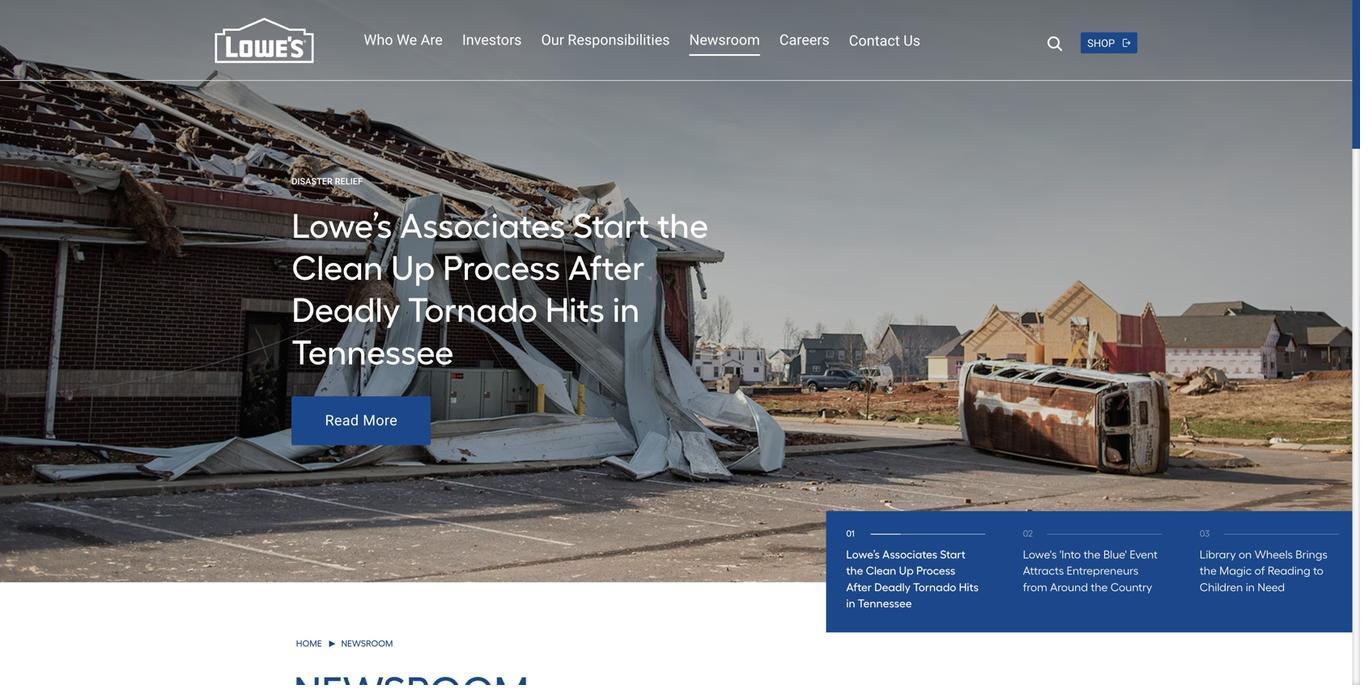 Task type: describe. For each thing, give the bounding box(es) containing it.
magic
[[1219, 564, 1252, 578]]

'into
[[1060, 548, 1081, 562]]

from
[[1023, 581, 1047, 594]]

lowe's 'into the blue' event attracts entrepreneurs from around the country
[[1023, 548, 1158, 594]]

lowe's
[[1023, 548, 1057, 562]]

we
[[397, 32, 417, 49]]

the inside library on wheels brings the magic of reading to children in need
[[1200, 564, 1217, 578]]

need
[[1258, 581, 1285, 594]]

our
[[541, 32, 564, 49]]

associates
[[882, 548, 937, 562]]

the down entrepreneurs
[[1091, 581, 1108, 594]]

who
[[364, 32, 393, 49]]

reading
[[1268, 564, 1311, 578]]

hits
[[959, 581, 979, 594]]

contact
[[849, 32, 900, 49]]

event
[[1130, 548, 1158, 562]]

read
[[325, 412, 359, 429]]

the up entrepreneurs
[[1084, 548, 1101, 562]]

our responsibilities
[[541, 32, 670, 49]]

shop
[[1087, 37, 1115, 49]]

library on wheels brings the magic of reading to children in need
[[1200, 548, 1328, 594]]

disaster relief link
[[292, 174, 397, 189]]

more
[[363, 412, 398, 429]]

clean
[[866, 564, 896, 578]]

process
[[916, 564, 955, 578]]

home link
[[296, 638, 322, 651]]

tornado
[[913, 581, 956, 594]]

lowe's logo image
[[215, 18, 314, 63]]

newsroom link
[[689, 30, 760, 51]]

home
[[296, 639, 322, 650]]

after
[[846, 581, 872, 594]]

in inside library on wheels brings the magic of reading to children in need
[[1246, 581, 1255, 594]]

disaster relief
[[292, 176, 363, 187]]

to
[[1313, 564, 1324, 578]]

who we are
[[364, 32, 443, 49]]

our responsibilities link
[[541, 30, 670, 51]]

brings
[[1296, 548, 1328, 562]]

are
[[421, 32, 443, 49]]



Task type: locate. For each thing, give the bounding box(es) containing it.
in inside lowe's associates start the clean up process after deadly tornado hits in tennessee
[[846, 597, 855, 611]]

newsroom
[[689, 32, 760, 49], [341, 639, 393, 650]]

tennessee
[[858, 597, 912, 611]]

newsroom left 'careers'
[[689, 32, 760, 49]]

responsibilities
[[568, 32, 670, 49]]

children
[[1200, 581, 1243, 594]]

03
[[1200, 529, 1210, 540]]

attracts
[[1023, 564, 1064, 578]]

blue'
[[1103, 548, 1127, 562]]

of
[[1255, 564, 1265, 578]]

contact us
[[849, 32, 920, 49]]

relief
[[335, 176, 363, 187]]

contact us link
[[849, 31, 920, 52]]

in
[[1246, 581, 1255, 594], [846, 597, 855, 611]]

up
[[899, 564, 914, 578]]

the
[[1084, 548, 1101, 562], [846, 564, 863, 578], [1200, 564, 1217, 578], [1091, 581, 1108, 594]]

0 vertical spatial newsroom
[[689, 32, 760, 49]]

wheels
[[1255, 548, 1293, 562]]

0 horizontal spatial in
[[846, 597, 855, 611]]

1 vertical spatial in
[[846, 597, 855, 611]]

library
[[1200, 548, 1236, 562]]

around
[[1050, 581, 1088, 594]]

the down library
[[1200, 564, 1217, 578]]

1 vertical spatial newsroom
[[341, 639, 393, 650]]

0 horizontal spatial newsroom
[[341, 639, 393, 650]]

lowe's associates start the clean up process after deadly tornado hits in tennessee
[[846, 548, 979, 611]]

careers
[[779, 32, 830, 49]]

on
[[1239, 548, 1252, 562]]

country
[[1111, 581, 1152, 594]]

lowe's
[[846, 548, 880, 562]]

careers link
[[779, 30, 830, 51]]

02
[[1023, 529, 1033, 540]]

read more button
[[292, 397, 431, 446]]

1 horizontal spatial in
[[1246, 581, 1255, 594]]

1 horizontal spatial newsroom
[[689, 32, 760, 49]]

the inside lowe's associates start the clean up process after deadly tornado hits in tennessee
[[846, 564, 863, 578]]

deadly
[[874, 581, 911, 594]]

read more
[[325, 412, 398, 429]]

start
[[940, 548, 965, 562]]

us
[[903, 32, 920, 49]]

entrepreneurs
[[1067, 564, 1139, 578]]

who we are link
[[364, 30, 443, 51]]

newsroom right home link
[[341, 639, 393, 650]]

investors link
[[462, 30, 522, 51]]

investors
[[462, 32, 522, 49]]

the up after
[[846, 564, 863, 578]]

shop link
[[1087, 37, 1131, 49]]

disaster
[[292, 176, 333, 187]]

in down 'of'
[[1246, 581, 1255, 594]]

0 vertical spatial in
[[1246, 581, 1255, 594]]

01
[[846, 529, 855, 540]]

in down after
[[846, 597, 855, 611]]



Task type: vqa. For each thing, say whether or not it's contained in the screenshot.
'Vander'
no



